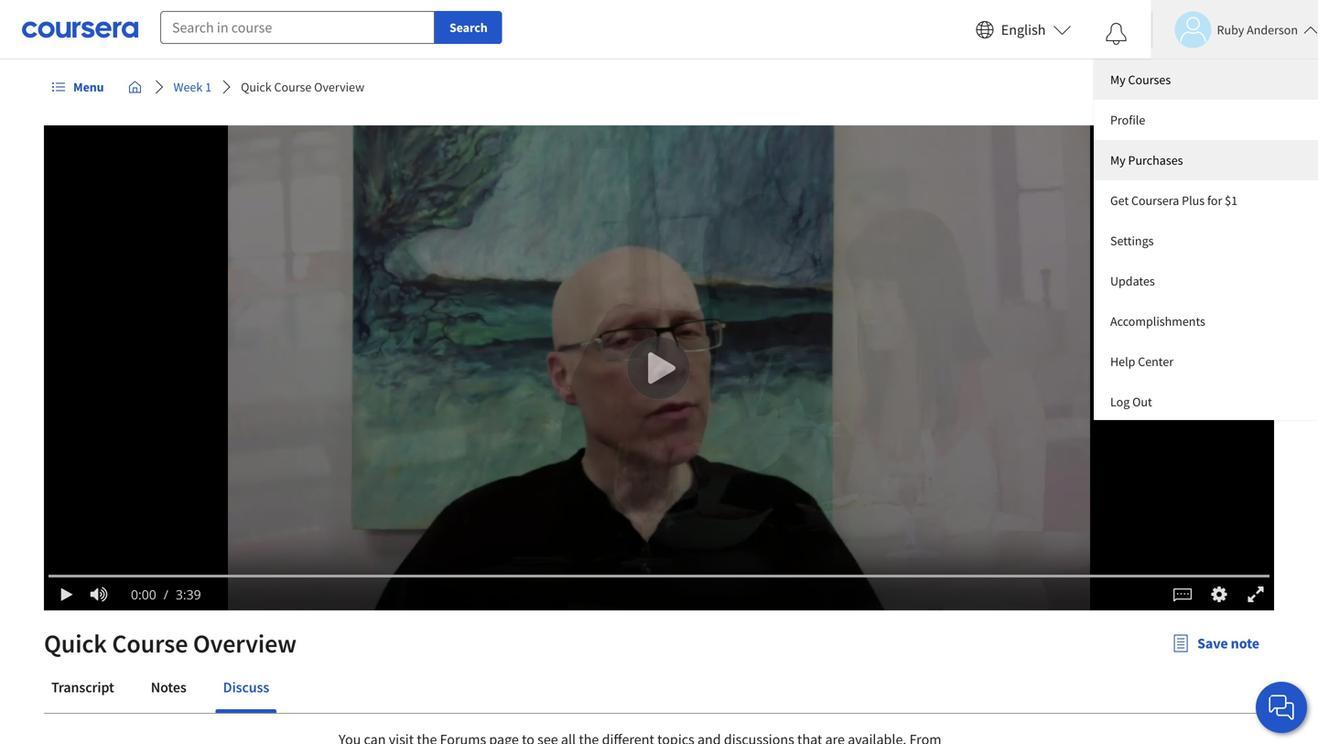 Task type: locate. For each thing, give the bounding box(es) containing it.
ruby
[[1217, 22, 1245, 38]]

transcript button
[[44, 666, 122, 710]]

my inside "link"
[[1111, 71, 1126, 88]]

0 vertical spatial quick course overview
[[241, 79, 365, 95]]

0 vertical spatial quick
[[241, 79, 272, 95]]

0 horizontal spatial quick
[[44, 628, 107, 660]]

1 horizontal spatial course
[[274, 79, 312, 95]]

2 my from the top
[[1111, 152, 1126, 168]]

save note button
[[1157, 622, 1275, 666]]

/
[[164, 586, 168, 603]]

quick up transcript on the left bottom of the page
[[44, 628, 107, 660]]

1 my from the top
[[1111, 71, 1126, 88]]

overview
[[314, 79, 365, 95], [193, 628, 297, 660]]

0 vertical spatial overview
[[314, 79, 365, 95]]

transcript
[[51, 678, 114, 697]]

quick right '1'
[[241, 79, 272, 95]]

coursera
[[1132, 192, 1180, 209]]

out
[[1133, 394, 1153, 410]]

quick course overview inside quick course overview link
[[241, 79, 365, 95]]

quick course overview
[[241, 79, 365, 95], [44, 628, 297, 660]]

english button
[[969, 0, 1079, 60]]

1 vertical spatial overview
[[193, 628, 297, 660]]

my left 'purchases'
[[1111, 152, 1126, 168]]

quick course overview down search in course text field
[[241, 79, 365, 95]]

Search in course text field
[[160, 11, 435, 44]]

1
[[205, 79, 212, 95]]

overview up discuss
[[193, 628, 297, 660]]

course up notes button
[[112, 628, 188, 660]]

0 horizontal spatial overview
[[193, 628, 297, 660]]

0:00
[[131, 586, 156, 603]]

week 1
[[174, 79, 212, 95]]

week
[[174, 79, 203, 95]]

1 vertical spatial course
[[112, 628, 188, 660]]

log out
[[1111, 394, 1153, 410]]

0 vertical spatial my
[[1111, 71, 1126, 88]]

my for my courses
[[1111, 71, 1126, 88]]

1 horizontal spatial overview
[[314, 79, 365, 95]]

3:39
[[176, 586, 201, 603]]

0 horizontal spatial course
[[112, 628, 188, 660]]

menu
[[73, 79, 104, 95]]

course
[[274, 79, 312, 95], [112, 628, 188, 660]]

accomplishments
[[1111, 313, 1206, 330]]

home image
[[128, 80, 142, 94]]

profile link
[[1094, 100, 1319, 140]]

1 vertical spatial my
[[1111, 152, 1126, 168]]

notes button
[[143, 666, 194, 710]]

center
[[1138, 353, 1174, 370]]

1 horizontal spatial quick
[[241, 79, 272, 95]]

1 vertical spatial quick course overview
[[44, 628, 297, 660]]

my
[[1111, 71, 1126, 88], [1111, 152, 1126, 168]]

my left "courses"
[[1111, 71, 1126, 88]]

menu button
[[44, 71, 111, 103]]

chat with us image
[[1267, 693, 1297, 722]]

quick
[[241, 79, 272, 95], [44, 628, 107, 660]]

anderson
[[1247, 22, 1298, 38]]

overview down search in course text field
[[314, 79, 365, 95]]

quick course overview up notes
[[44, 628, 297, 660]]

1 vertical spatial quick
[[44, 628, 107, 660]]

settings link
[[1094, 221, 1319, 261]]

course down search in course text field
[[274, 79, 312, 95]]

discuss
[[223, 678, 269, 697]]

full screen image
[[1244, 586, 1268, 604]]



Task type: vqa. For each thing, say whether or not it's contained in the screenshot.
Menu on the left top
yes



Task type: describe. For each thing, give the bounding box(es) containing it.
help
[[1111, 353, 1136, 370]]

$1
[[1225, 192, 1238, 209]]

plus
[[1182, 192, 1205, 209]]

profile
[[1111, 112, 1146, 128]]

get
[[1111, 192, 1129, 209]]

ruby anderson menu
[[1094, 60, 1319, 420]]

my purchases
[[1111, 152, 1183, 168]]

english
[[1002, 21, 1046, 39]]

0 vertical spatial course
[[274, 79, 312, 95]]

notes
[[151, 678, 186, 697]]

help center link
[[1094, 342, 1319, 382]]

my for my purchases
[[1111, 152, 1126, 168]]

related lecture content tabs tab list
[[44, 666, 1275, 713]]

quick course overview link
[[234, 71, 372, 103]]

purchases
[[1129, 152, 1183, 168]]

save note
[[1198, 635, 1260, 653]]

3 minutes 39 seconds element
[[176, 586, 201, 603]]

mute image
[[87, 586, 111, 604]]

save
[[1198, 635, 1228, 653]]

play image
[[57, 587, 76, 602]]

0 minutes 0 seconds element
[[131, 586, 156, 603]]

coursera image
[[22, 15, 138, 44]]

ruby anderson
[[1217, 22, 1298, 38]]

my courses
[[1111, 71, 1171, 88]]

quick inside quick course overview link
[[241, 79, 272, 95]]

show notifications image
[[1106, 23, 1128, 45]]

updates link
[[1094, 261, 1319, 301]]

my courses link
[[1094, 60, 1319, 100]]

my purchases link
[[1094, 140, 1319, 180]]

0:00 / 3:39
[[131, 586, 201, 603]]

settings
[[1111, 233, 1154, 249]]

search button
[[435, 11, 502, 44]]

get coursera plus for $1
[[1111, 192, 1238, 209]]

get coursera plus for $1 link
[[1094, 180, 1319, 221]]

ruby anderson button
[[1151, 11, 1319, 48]]

search
[[450, 19, 488, 36]]

accomplishments link
[[1094, 301, 1319, 342]]

courses
[[1129, 71, 1171, 88]]

log out button
[[1094, 382, 1319, 420]]

log
[[1111, 394, 1130, 410]]

week 1 link
[[166, 71, 219, 103]]

discuss button
[[216, 666, 277, 710]]

help center
[[1111, 353, 1174, 370]]

note
[[1231, 635, 1260, 653]]

updates
[[1111, 273, 1155, 289]]

for
[[1208, 192, 1223, 209]]



